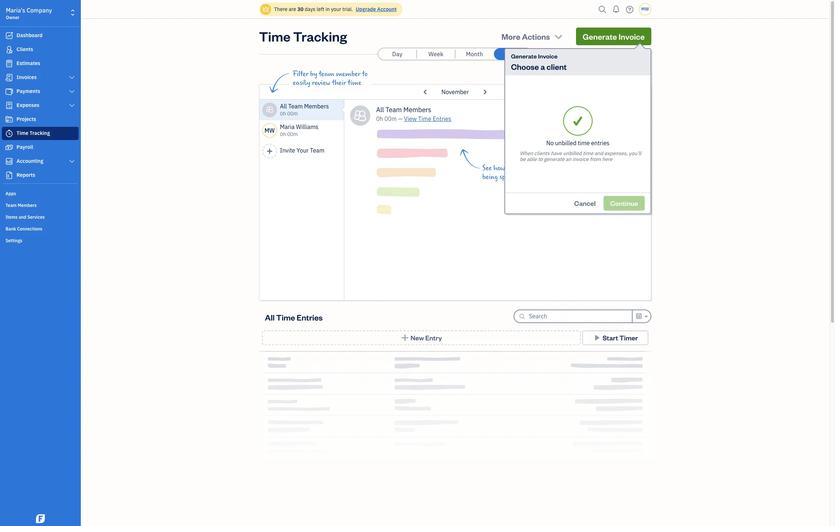 Task type: locate. For each thing, give the bounding box(es) containing it.
chevron large down image
[[69, 75, 75, 81], [69, 158, 75, 164]]

chevron large down image down invoices link
[[69, 89, 75, 95]]

00m left —
[[385, 115, 397, 122]]

00m inside all team members 0h 00m
[[287, 110, 298, 117]]

1 vertical spatial generate
[[512, 52, 537, 60]]

1 vertical spatial invoice
[[538, 52, 558, 60]]

0 vertical spatial chevron large down image
[[69, 89, 75, 95]]

1 horizontal spatial invoice
[[619, 31, 645, 42]]

timer image
[[5, 130, 14, 137]]

estimates link
[[2, 57, 79, 70]]

generate
[[544, 156, 565, 162]]

search image
[[597, 4, 609, 15]]

chevron large down image for invoices
[[69, 75, 75, 81]]

to right able
[[539, 156, 543, 162]]

1 horizontal spatial tracking
[[293, 28, 347, 45]]

1 horizontal spatial plus image
[[401, 334, 410, 342]]

time inside see how much time is being spent on each client
[[526, 164, 539, 172]]

cancel button
[[568, 196, 603, 211]]

payroll link
[[2, 141, 79, 154]]

month link
[[456, 48, 494, 60]]

all
[[280, 103, 287, 110], [377, 106, 384, 114], [265, 312, 275, 322]]

1 vertical spatial entries
[[297, 312, 323, 322]]

calendar image
[[636, 312, 643, 321]]

0 vertical spatial invoice
[[619, 31, 645, 42]]

from
[[590, 156, 601, 162]]

unbilled
[[556, 139, 577, 147], [564, 150, 582, 156]]

invoices
[[17, 74, 37, 81]]

unbilled right 'have' at the top
[[564, 150, 582, 156]]

to inside no unbilled time entries when clients have unbilled time and expenses, you'll be able to generate an invoice from here
[[539, 156, 543, 162]]

1 vertical spatial chevron large down image
[[69, 103, 75, 108]]

Search text field
[[529, 310, 632, 322]]

chevron large down image for payments
[[69, 89, 75, 95]]

time inside filter by team member to easily review their time
[[348, 79, 362, 87]]

0h right users "icon"
[[280, 110, 286, 117]]

2 horizontal spatial all
[[377, 106, 384, 114]]

reports link
[[2, 169, 79, 182]]

left
[[317, 6, 325, 13]]

1 horizontal spatial members
[[304, 103, 329, 110]]

account
[[377, 6, 397, 13]]

chevrondown image
[[554, 31, 564, 42]]

generate for generate invoice choose a client
[[512, 52, 537, 60]]

generate
[[583, 31, 618, 42], [512, 52, 537, 60]]

to right member
[[363, 70, 368, 78]]

00m up maria
[[287, 110, 298, 117]]

invite your team
[[280, 147, 325, 154]]

team up —
[[386, 106, 402, 114]]

payments
[[17, 88, 40, 95]]

member
[[336, 70, 361, 78]]

and
[[595, 150, 604, 156], [19, 214, 26, 220]]

week
[[429, 50, 444, 58]]

0 vertical spatial plus image
[[267, 148, 273, 155]]

maria williams 0h 00m
[[280, 123, 319, 138]]

1 horizontal spatial mw
[[642, 6, 650, 12]]

time up invoice
[[578, 139, 590, 147]]

here
[[603, 156, 613, 162]]

start timer button
[[583, 331, 649, 345]]

1 vertical spatial to
[[539, 156, 543, 162]]

chevron large down image up the reports link
[[69, 158, 75, 164]]

users image
[[266, 106, 274, 114]]

00m down maria
[[287, 131, 298, 138]]

in
[[326, 6, 330, 13]]

client right a
[[547, 61, 567, 72]]

by
[[310, 70, 317, 78]]

0h inside all team members 0h 00m
[[280, 110, 286, 117]]

to inside filter by team member to easily review their time
[[363, 70, 368, 78]]

0 vertical spatial unbilled
[[556, 139, 577, 147]]

all inside all team members 0h 00m — view time entries
[[377, 106, 384, 114]]

plus image
[[267, 148, 273, 155], [401, 334, 410, 342]]

team up maria
[[289, 103, 303, 110]]

0h down maria
[[280, 131, 286, 138]]

00m inside all team members 0h 00m — view time entries
[[385, 115, 397, 122]]

chevron large down image inside expenses link
[[69, 103, 75, 108]]

team
[[289, 103, 303, 110], [386, 106, 402, 114], [310, 147, 325, 154], [6, 203, 17, 208]]

items and services
[[6, 214, 45, 220]]

0 horizontal spatial and
[[19, 214, 26, 220]]

1 vertical spatial mw
[[265, 127, 275, 134]]

1 vertical spatial and
[[19, 214, 26, 220]]

on
[[517, 173, 524, 181]]

and down entries
[[595, 150, 604, 156]]

1 horizontal spatial to
[[539, 156, 543, 162]]

invoice
[[619, 31, 645, 42], [538, 52, 558, 60]]

review
[[312, 79, 331, 87]]

dashboard image
[[5, 32, 14, 39]]

new
[[411, 334, 424, 342]]

1 horizontal spatial all
[[280, 103, 287, 110]]

an
[[566, 156, 572, 162]]

client inside generate invoice choose a client
[[547, 61, 567, 72]]

cancel
[[575, 199, 596, 207]]

team right your
[[310, 147, 325, 154]]

tracking
[[293, 28, 347, 45], [30, 130, 50, 136]]

1 vertical spatial client
[[541, 173, 557, 181]]

0 vertical spatial mw
[[642, 6, 650, 12]]

generate down search icon
[[583, 31, 618, 42]]

00m for all team members 0h 00m
[[287, 110, 298, 117]]

team inside 'link'
[[6, 203, 17, 208]]

play image
[[593, 334, 602, 342]]

0 horizontal spatial plus image
[[267, 148, 273, 155]]

time tracking down projects link
[[17, 130, 50, 136]]

0 vertical spatial client
[[547, 61, 567, 72]]

generate invoice button
[[577, 28, 652, 45]]

members up view
[[404, 106, 432, 114]]

0h for all team members 0h 00m
[[280, 110, 286, 117]]

1 horizontal spatial generate
[[583, 31, 618, 42]]

0h left —
[[377, 115, 383, 122]]

chevron large down image
[[69, 89, 75, 95], [69, 103, 75, 108]]

2 chevron large down image from the top
[[69, 103, 75, 108]]

week link
[[417, 48, 455, 60]]

services
[[27, 214, 45, 220]]

1 vertical spatial plus image
[[401, 334, 410, 342]]

0 vertical spatial and
[[595, 150, 604, 156]]

0h for all team members 0h 00m — view time entries
[[377, 115, 383, 122]]

expenses,
[[605, 150, 628, 156]]

0 horizontal spatial all
[[265, 312, 275, 322]]

generate inside generate invoice choose a client
[[512, 52, 537, 60]]

there are 30 days left in your trial. upgrade account
[[274, 6, 397, 13]]

2 chevron large down image from the top
[[69, 158, 75, 164]]

actions
[[522, 31, 551, 42]]

client
[[547, 61, 567, 72], [541, 173, 557, 181]]

time
[[348, 79, 362, 87], [578, 139, 590, 147], [583, 150, 594, 156], [526, 164, 539, 172]]

1 vertical spatial chevron large down image
[[69, 158, 75, 164]]

invoice inside button
[[619, 31, 645, 42]]

1 horizontal spatial and
[[595, 150, 604, 156]]

notifications image
[[611, 2, 623, 17]]

time tracking down the 30
[[259, 28, 347, 45]]

1 chevron large down image from the top
[[69, 75, 75, 81]]

chevron large down image for accounting
[[69, 158, 75, 164]]

all inside all team members 0h 00m
[[280, 103, 287, 110]]

1 horizontal spatial time tracking
[[259, 28, 347, 45]]

0 vertical spatial tracking
[[293, 28, 347, 45]]

project image
[[5, 116, 14, 123]]

1 vertical spatial time tracking
[[17, 130, 50, 136]]

invoice up a
[[538, 52, 558, 60]]

bank connections link
[[2, 223, 79, 234]]

00m
[[287, 110, 298, 117], [385, 115, 397, 122], [287, 131, 298, 138]]

mw left maria
[[265, 127, 275, 134]]

0 vertical spatial generate
[[583, 31, 618, 42]]

0 vertical spatial chevron large down image
[[69, 75, 75, 81]]

30
[[298, 6, 304, 13]]

next month image
[[480, 86, 490, 98]]

all for all team members 0h 00m
[[280, 103, 287, 110]]

all time entries
[[265, 312, 323, 322]]

and right items on the top left of page
[[19, 214, 26, 220]]

time inside main element
[[17, 130, 28, 136]]

invoice down go to help icon
[[619, 31, 645, 42]]

time tracking inside main element
[[17, 130, 50, 136]]

members up williams
[[304, 103, 329, 110]]

time up the each
[[526, 164, 539, 172]]

all for all time entries
[[265, 312, 275, 322]]

0 horizontal spatial tracking
[[30, 130, 50, 136]]

plus image for new entry button
[[401, 334, 410, 342]]

all for all team members 0h 00m — view time entries
[[377, 106, 384, 114]]

caretdown image
[[644, 312, 648, 321]]

0h
[[280, 110, 286, 117], [377, 115, 383, 122], [280, 131, 286, 138]]

bank connections
[[6, 226, 42, 232]]

1 chevron large down image from the top
[[69, 89, 75, 95]]

0 horizontal spatial generate
[[512, 52, 537, 60]]

00m for all team members 0h 00m — view time entries
[[385, 115, 397, 122]]

start
[[603, 334, 619, 342]]

a
[[541, 61, 546, 72]]

time
[[259, 28, 291, 45], [419, 115, 432, 122], [17, 130, 28, 136], [276, 312, 295, 322]]

items
[[6, 214, 18, 220]]

have
[[551, 150, 562, 156]]

client down the is
[[541, 173, 557, 181]]

plus image left invite
[[267, 148, 273, 155]]

invoice inside generate invoice choose a client
[[538, 52, 558, 60]]

payroll
[[17, 144, 33, 150]]

0 horizontal spatial to
[[363, 70, 368, 78]]

you'll
[[629, 150, 642, 156]]

0 horizontal spatial time tracking
[[17, 130, 50, 136]]

time down member
[[348, 79, 362, 87]]

tracking down projects link
[[30, 130, 50, 136]]

team down apps
[[6, 203, 17, 208]]

williams
[[296, 123, 319, 131]]

plus image left new
[[401, 334, 410, 342]]

mw right go to help icon
[[642, 6, 650, 12]]

mw inside dropdown button
[[642, 6, 650, 12]]

and inside no unbilled time entries when clients have unbilled time and expenses, you'll be able to generate an invoice from here
[[595, 150, 604, 156]]

no unbilled time entries when clients have unbilled time and expenses, you'll be able to generate an invoice from here
[[520, 139, 642, 162]]

dashboard
[[17, 32, 43, 39]]

entries
[[592, 139, 610, 147]]

plus image inside new entry button
[[401, 334, 410, 342]]

timer
[[620, 334, 639, 342]]

entries inside all team members 0h 00m — view time entries
[[433, 115, 452, 122]]

1 vertical spatial tracking
[[30, 130, 50, 136]]

unbilled up 'have' at the top
[[556, 139, 577, 147]]

more actions button
[[495, 28, 571, 45]]

easily
[[293, 79, 311, 87]]

chevron large down image down estimates link
[[69, 75, 75, 81]]

members inside all team members 0h 00m
[[304, 103, 329, 110]]

to
[[363, 70, 368, 78], [539, 156, 543, 162]]

plus image inside "invite your team" 'button'
[[267, 148, 273, 155]]

2 horizontal spatial members
[[404, 106, 432, 114]]

0 horizontal spatial members
[[18, 203, 37, 208]]

maria's company owner
[[6, 7, 52, 20]]

members inside all team members 0h 00m — view time entries
[[404, 106, 432, 114]]

1 horizontal spatial entries
[[433, 115, 452, 122]]

chevron large down image inside accounting link
[[69, 158, 75, 164]]

generate up "choose"
[[512, 52, 537, 60]]

time tracking
[[259, 28, 347, 45], [17, 130, 50, 136]]

0h inside all team members 0h 00m — view time entries
[[377, 115, 383, 122]]

0 vertical spatial time tracking
[[259, 28, 347, 45]]

generate inside generate invoice button
[[583, 31, 618, 42]]

members up items and services
[[18, 203, 37, 208]]

tracking down left
[[293, 28, 347, 45]]

0 vertical spatial to
[[363, 70, 368, 78]]

chevron large down image down payments "link"
[[69, 103, 75, 108]]

0 horizontal spatial mw
[[265, 127, 275, 134]]

entries
[[433, 115, 452, 122], [297, 312, 323, 322]]

0 vertical spatial entries
[[433, 115, 452, 122]]

apps link
[[2, 188, 79, 199]]

0 horizontal spatial invoice
[[538, 52, 558, 60]]



Task type: vqa. For each thing, say whether or not it's contained in the screenshot.
first chevron large down image from the bottom
yes



Task type: describe. For each thing, give the bounding box(es) containing it.
day link
[[379, 48, 417, 60]]

time inside all team members 0h 00m — view time entries
[[419, 115, 432, 122]]

main element
[[0, 0, 99, 526]]

your
[[331, 6, 342, 13]]

choose
[[512, 61, 539, 72]]

be
[[520, 156, 526, 162]]

owner
[[6, 15, 19, 20]]

new entry button
[[262, 331, 581, 345]]

view
[[404, 115, 417, 122]]

00m inside maria williams 0h 00m
[[287, 131, 298, 138]]

bank
[[6, 226, 16, 232]]

spent
[[500, 173, 515, 181]]

go to help image
[[624, 4, 636, 15]]

0 horizontal spatial entries
[[297, 312, 323, 322]]

when
[[520, 150, 534, 156]]

projects
[[17, 116, 36, 122]]

days
[[305, 6, 316, 13]]

expenses
[[17, 102, 39, 108]]

accounting
[[17, 158, 43, 164]]

estimates
[[17, 60, 40, 67]]

how
[[494, 164, 505, 172]]

mw button
[[639, 3, 652, 15]]

money image
[[5, 144, 14, 151]]

invite
[[280, 147, 295, 154]]

members for all team members 0h 00m — view time entries
[[404, 106, 432, 114]]

team inside all team members 0h 00m
[[289, 103, 303, 110]]

no
[[547, 139, 554, 147]]

much
[[507, 164, 524, 172]]

day
[[393, 50, 403, 58]]

settings link
[[2, 235, 79, 246]]

estimate image
[[5, 60, 14, 67]]

chart image
[[5, 158, 14, 165]]

apps
[[6, 191, 16, 196]]

there
[[274, 6, 288, 13]]

report image
[[5, 172, 14, 179]]

chevron large down image for expenses
[[69, 103, 75, 108]]

are
[[289, 6, 296, 13]]

connections
[[17, 226, 42, 232]]

trial.
[[343, 6, 353, 13]]

1 vertical spatial unbilled
[[564, 150, 582, 156]]

projects link
[[2, 113, 79, 126]]

clients link
[[2, 43, 79, 56]]

month
[[466, 50, 483, 58]]

all team members 0h 00m — view time entries
[[377, 106, 452, 122]]

filter by team member to easily review their time
[[293, 70, 368, 87]]

tracking inside time tracking link
[[30, 130, 50, 136]]

november
[[442, 88, 469, 96]]

—
[[398, 115, 403, 122]]

plus image for "invite your team" 'button'
[[267, 148, 273, 155]]

company
[[27, 7, 52, 14]]

maria
[[280, 123, 295, 131]]

client image
[[5, 46, 14, 53]]

dashboard link
[[2, 29, 79, 42]]

time tracking link
[[2, 127, 79, 140]]

items and services link
[[2, 211, 79, 222]]

see how much time is being spent on each client
[[483, 164, 557, 181]]

generate invoice choose a client
[[512, 52, 567, 72]]

client inside see how much time is being spent on each client
[[541, 173, 557, 181]]

entry
[[426, 334, 442, 342]]

clients
[[535, 150, 550, 156]]

upgrade account link
[[355, 6, 397, 13]]

is
[[541, 164, 546, 172]]

0h inside maria williams 0h 00m
[[280, 131, 286, 138]]

team inside all team members 0h 00m — view time entries
[[386, 106, 402, 114]]

generate for generate invoice
[[583, 31, 618, 42]]

members for all team members 0h 00m
[[304, 103, 329, 110]]

team
[[319, 70, 335, 78]]

payments link
[[2, 85, 79, 98]]

able
[[527, 156, 537, 162]]

all team members 0h 00m
[[280, 103, 329, 117]]

expenses link
[[2, 99, 79, 112]]

team inside 'button'
[[310, 147, 325, 154]]

members inside 'link'
[[18, 203, 37, 208]]

each
[[526, 173, 540, 181]]

invoice for generate invoice
[[619, 31, 645, 42]]

being
[[483, 173, 498, 181]]

expense image
[[5, 102, 14, 109]]

invoices link
[[2, 71, 79, 84]]

their
[[332, 79, 346, 87]]

start timer
[[603, 334, 639, 342]]

payment image
[[5, 88, 14, 95]]

time down entries
[[583, 150, 594, 156]]

new entry
[[411, 334, 442, 342]]

view time entries button
[[404, 114, 452, 123]]

accounting link
[[2, 155, 79, 168]]

and inside main element
[[19, 214, 26, 220]]

see
[[483, 164, 492, 172]]

invoice
[[573, 156, 589, 162]]

team members
[[6, 203, 37, 208]]

team members link
[[2, 200, 79, 211]]

invite your team button
[[260, 141, 345, 161]]

clients
[[17, 46, 33, 53]]

invoice for generate invoice choose a client
[[538, 52, 558, 60]]

crown image
[[262, 5, 270, 13]]

freshbooks image
[[35, 514, 46, 523]]

invoice image
[[5, 74, 14, 81]]

upgrade
[[356, 6, 376, 13]]

previous month image
[[421, 86, 431, 98]]

maria's
[[6, 7, 25, 14]]

settings
[[6, 238, 22, 243]]



